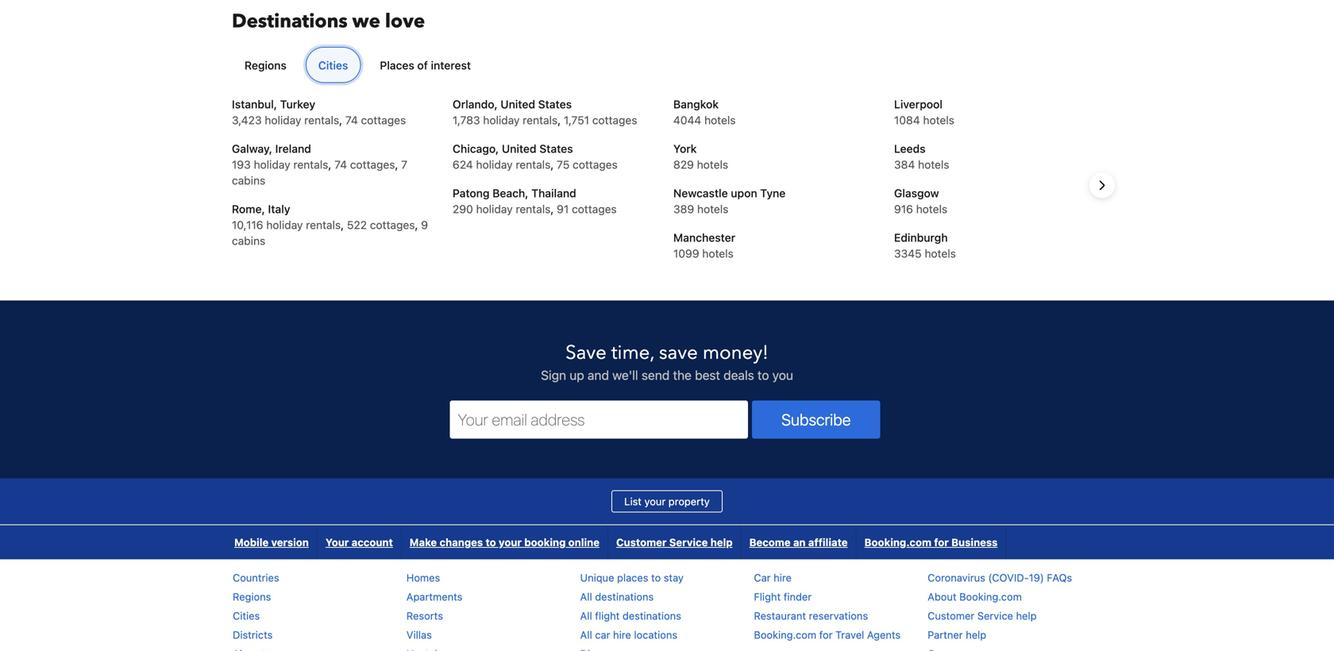 Task type: vqa. For each thing, say whether or not it's contained in the screenshot.
the Booking.com in Car hire Flight finder Restaurant reservations Booking.com for Travel Agents
yes



Task type: locate. For each thing, give the bounding box(es) containing it.
10,116 holiday rentals , 522 cottages ,
[[232, 218, 421, 231]]

holiday down chicago, united states link
[[476, 158, 513, 171]]

2 vertical spatial to
[[651, 572, 661, 584]]

0 vertical spatial for
[[934, 536, 949, 548]]

destinations
[[595, 591, 654, 603], [623, 610, 681, 622]]

service
[[669, 536, 708, 548], [977, 610, 1013, 622]]

unique places to stay all destinations all flight destinations all car hire locations
[[580, 572, 684, 641]]

hotels inside york 829 hotels
[[697, 158, 728, 171]]

destinations up all flight destinations link
[[595, 591, 654, 603]]

account
[[352, 536, 393, 548]]

1 horizontal spatial customer
[[928, 610, 975, 622]]

service inside coronavirus (covid-19) faqs about booking.com customer service help partner help
[[977, 610, 1013, 622]]

booking.com for business link
[[857, 525, 1006, 559]]

resorts link
[[406, 610, 443, 622]]

to for make changes to your booking online
[[486, 536, 496, 548]]

navigation inside save time, save money! footer
[[226, 525, 1007, 559]]

we
[[352, 8, 380, 35]]

rentals down chicago, united states link
[[516, 158, 551, 171]]

for down reservations
[[819, 629, 833, 641]]

customer inside coronavirus (covid-19) faqs about booking.com customer service help partner help
[[928, 610, 975, 622]]

regions link
[[233, 591, 271, 603]]

locations
[[634, 629, 678, 641]]

customer service help link down about booking.com link
[[928, 610, 1037, 622]]

0 vertical spatial customer service help link
[[608, 525, 741, 559]]

624
[[453, 158, 473, 171]]

1 horizontal spatial booking.com
[[865, 536, 932, 548]]

we'll
[[612, 368, 638, 383]]

tyne
[[760, 187, 786, 200]]

0 vertical spatial help
[[710, 536, 733, 548]]

states for 624 holiday rentals
[[539, 142, 573, 155]]

service down about booking.com link
[[977, 610, 1013, 622]]

cottages
[[361, 114, 406, 127], [592, 114, 637, 127], [350, 158, 395, 171], [573, 158, 618, 171], [572, 202, 617, 216], [370, 218, 415, 231]]

holiday inside orlando, united states 1,783 holiday rentals , 1,751 cottages
[[483, 114, 520, 127]]

hotels inside leeds 384 hotels
[[918, 158, 949, 171]]

your left booking
[[499, 536, 522, 548]]

regions inside countries regions cities districts
[[233, 591, 271, 603]]

0 horizontal spatial hire
[[613, 629, 631, 641]]

cottages up 7
[[361, 114, 406, 127]]

74 cottages link up 7
[[345, 114, 406, 127]]

hotels down leeds
[[918, 158, 949, 171]]

istanbul, turkey 3,423 holiday rentals , 74 cottages
[[232, 98, 406, 127]]

villas
[[406, 629, 432, 641]]

2 horizontal spatial help
[[1016, 610, 1037, 622]]

united inside orlando, united states 1,783 holiday rentals , 1,751 cottages
[[501, 98, 535, 111]]

1 vertical spatial service
[[977, 610, 1013, 622]]

business
[[952, 536, 998, 548]]

resorts
[[406, 610, 443, 622]]

1 vertical spatial regions
[[233, 591, 271, 603]]

navigation containing mobile version
[[226, 525, 1007, 559]]

1 vertical spatial help
[[1016, 610, 1037, 622]]

regions down countries
[[233, 591, 271, 603]]

subscribe
[[782, 410, 851, 429]]

1 horizontal spatial for
[[934, 536, 949, 548]]

1 vertical spatial to
[[486, 536, 496, 548]]

0 horizontal spatial customer
[[616, 536, 667, 548]]

384
[[894, 158, 915, 171]]

1 vertical spatial states
[[539, 142, 573, 155]]

all down unique
[[580, 591, 592, 603]]

cities down regions link
[[233, 610, 260, 622]]

1 horizontal spatial service
[[977, 610, 1013, 622]]

property
[[669, 496, 710, 507]]

bangkok 4044 hotels
[[673, 98, 736, 127]]

patong beach, thailand link
[[453, 187, 576, 200]]

mobile
[[234, 536, 269, 548]]

1 vertical spatial customer
[[928, 610, 975, 622]]

your right list
[[644, 496, 666, 507]]

destinations
[[232, 8, 348, 35]]

united up the 1,783 holiday rentals link
[[501, 98, 535, 111]]

3,423
[[232, 114, 262, 127]]

19)
[[1029, 572, 1044, 584]]

0 vertical spatial to
[[758, 368, 769, 383]]

1 vertical spatial cities
[[233, 610, 260, 622]]

holiday down istanbul, turkey link
[[265, 114, 301, 127]]

rentals left 522 on the left top of page
[[306, 218, 341, 231]]

2 horizontal spatial booking.com
[[959, 591, 1022, 603]]

0 vertical spatial regions
[[245, 59, 287, 72]]

hotels inside glasgow 916 hotels
[[916, 202, 948, 216]]

hotels down the liverpool at top
[[923, 114, 955, 127]]

rome, italy
[[232, 202, 290, 216]]

74 down istanbul, turkey 3,423 holiday rentals , 74 cottages
[[334, 158, 347, 171]]

0 vertical spatial united
[[501, 98, 535, 111]]

region containing istanbul, turkey
[[219, 96, 1115, 274]]

booking.com down coronavirus (covid-19) faqs link
[[959, 591, 1022, 603]]

1099
[[673, 247, 699, 260]]

hotels right 829
[[697, 158, 728, 171]]

partner help link
[[928, 629, 987, 641]]

0 vertical spatial booking.com
[[865, 536, 932, 548]]

rentals down turkey
[[304, 114, 339, 127]]

all
[[580, 591, 592, 603], [580, 610, 592, 622], [580, 629, 592, 641]]

hire right car
[[613, 629, 631, 641]]

74 cottages link left 7
[[334, 158, 395, 171]]

help left become
[[710, 536, 733, 548]]

about booking.com link
[[928, 591, 1022, 603]]

1 vertical spatial united
[[502, 142, 537, 155]]

1 vertical spatial customer service help link
[[928, 610, 1037, 622]]

orlando,
[[453, 98, 498, 111]]

hotels for manchester
[[702, 247, 734, 260]]

74 cottages link
[[345, 114, 406, 127], [334, 158, 395, 171]]

0 horizontal spatial to
[[486, 536, 496, 548]]

74
[[345, 114, 358, 127], [334, 158, 347, 171]]

hotels down edinburgh
[[925, 247, 956, 260]]

version
[[271, 536, 309, 548]]

countries regions cities districts
[[233, 572, 279, 641]]

holiday down orlando, united states 'link'
[[483, 114, 520, 127]]

hotels down newcastle
[[697, 202, 729, 216]]

0 vertical spatial cabins
[[232, 174, 265, 187]]

customer service help link up stay
[[608, 525, 741, 559]]

united inside chicago, united states 624 holiday rentals , 75 cottages
[[502, 142, 537, 155]]

cabins for 10,116
[[232, 234, 265, 247]]

0 horizontal spatial booking.com
[[754, 629, 816, 641]]

1 horizontal spatial customer service help link
[[928, 610, 1037, 622]]

customer service help
[[616, 536, 733, 548]]

best
[[695, 368, 720, 383]]

states inside chicago, united states 624 holiday rentals , 75 cottages
[[539, 142, 573, 155]]

hotels for liverpool
[[923, 114, 955, 127]]

booking.com for travel agents link
[[754, 629, 901, 641]]

regions button
[[232, 47, 299, 83]]

hire up flight finder link
[[774, 572, 792, 584]]

cabins down 10,116
[[232, 234, 265, 247]]

1 horizontal spatial to
[[651, 572, 661, 584]]

74 up the 193 holiday rentals , 74 cottages ,
[[345, 114, 358, 127]]

hotels inside bangkok 4044 hotels
[[704, 114, 736, 127]]

to left you
[[758, 368, 769, 383]]

your
[[644, 496, 666, 507], [499, 536, 522, 548]]

homes apartments resorts villas
[[406, 572, 463, 641]]

hotels down bangkok
[[704, 114, 736, 127]]

istanbul,
[[232, 98, 277, 111]]

0 horizontal spatial service
[[669, 536, 708, 548]]

customer up 'partner'
[[928, 610, 975, 622]]

service up stay
[[669, 536, 708, 548]]

1 vertical spatial 74 cottages link
[[334, 158, 395, 171]]

to left stay
[[651, 572, 661, 584]]

cities
[[318, 59, 348, 72], [233, 610, 260, 622]]

list your property
[[624, 496, 710, 507]]

0 horizontal spatial cities
[[233, 610, 260, 622]]

galway, ireland link
[[232, 142, 311, 155]]

galway, ireland
[[232, 142, 311, 155]]

states inside orlando, united states 1,783 holiday rentals , 1,751 cottages
[[538, 98, 572, 111]]

become an affiliate link
[[741, 525, 856, 559]]

booking.com up coronavirus
[[865, 536, 932, 548]]

hotels inside edinburgh 3345 hotels
[[925, 247, 956, 260]]

to right changes
[[486, 536, 496, 548]]

2 vertical spatial all
[[580, 629, 592, 641]]

places
[[617, 572, 648, 584]]

0 horizontal spatial your
[[499, 536, 522, 548]]

customer up places
[[616, 536, 667, 548]]

2 cabins from the top
[[232, 234, 265, 247]]

states up 1,751
[[538, 98, 572, 111]]

cottages inside the patong beach, thailand 290 holiday rentals , 91 cottages
[[572, 202, 617, 216]]

cabins inside 7 cabins
[[232, 174, 265, 187]]

193 holiday rentals , 74 cottages ,
[[232, 158, 401, 171]]

states
[[538, 98, 572, 111], [539, 142, 573, 155]]

for left business
[[934, 536, 949, 548]]

united up 624 holiday rentals link
[[502, 142, 537, 155]]

mobile version link
[[226, 525, 317, 559]]

cottages right 91
[[572, 202, 617, 216]]

rentals inside the patong beach, thailand 290 holiday rentals , 91 cottages
[[516, 202, 551, 216]]

help down "19)"
[[1016, 610, 1037, 622]]

to
[[758, 368, 769, 383], [486, 536, 496, 548], [651, 572, 661, 584]]

region
[[219, 96, 1115, 274]]

cities down destinations we love
[[318, 59, 348, 72]]

1 cabins from the top
[[232, 174, 265, 187]]

0 vertical spatial hire
[[774, 572, 792, 584]]

all left car
[[580, 629, 592, 641]]

1,751 cottages link
[[564, 114, 637, 127]]

74 inside istanbul, turkey 3,423 holiday rentals , 74 cottages
[[345, 114, 358, 127]]

0 horizontal spatial for
[[819, 629, 833, 641]]

hire inside unique places to stay all destinations all flight destinations all car hire locations
[[613, 629, 631, 641]]

rentals down the patong beach, thailand 'link'
[[516, 202, 551, 216]]

2 horizontal spatial to
[[758, 368, 769, 383]]

all left flight
[[580, 610, 592, 622]]

help right 'partner'
[[966, 629, 987, 641]]

agents
[[867, 629, 901, 641]]

newcastle
[[673, 187, 728, 200]]

customer
[[616, 536, 667, 548], [928, 610, 975, 622]]

the
[[673, 368, 692, 383]]

rome, italy link
[[232, 202, 290, 216]]

thailand
[[531, 187, 576, 200]]

1 vertical spatial hire
[[613, 629, 631, 641]]

to inside unique places to stay all destinations all flight destinations all car hire locations
[[651, 572, 661, 584]]

to inside save time, save money! sign up and we'll send the best deals to you
[[758, 368, 769, 383]]

cottages right 1,751
[[592, 114, 637, 127]]

0 vertical spatial states
[[538, 98, 572, 111]]

91
[[557, 202, 569, 216]]

1 horizontal spatial hire
[[774, 572, 792, 584]]

1 vertical spatial your
[[499, 536, 522, 548]]

75
[[557, 158, 570, 171]]

hotels down manchester
[[702, 247, 734, 260]]

hotels inside manchester 1099 hotels
[[702, 247, 734, 260]]

1 vertical spatial for
[[819, 629, 833, 641]]

navigation
[[226, 525, 1007, 559]]

0 horizontal spatial help
[[710, 536, 733, 548]]

1 vertical spatial cabins
[[232, 234, 265, 247]]

booking.com inside car hire flight finder restaurant reservations booking.com for travel agents
[[754, 629, 816, 641]]

0 vertical spatial your
[[644, 496, 666, 507]]

help
[[710, 536, 733, 548], [1016, 610, 1037, 622], [966, 629, 987, 641]]

3345
[[894, 247, 922, 260]]

hotels down glasgow
[[916, 202, 948, 216]]

hotels for edinburgh
[[925, 247, 956, 260]]

cabins down 193
[[232, 174, 265, 187]]

290
[[453, 202, 473, 216]]

cottages left 7
[[350, 158, 395, 171]]

holiday down italy
[[266, 218, 303, 231]]

0 vertical spatial all
[[580, 591, 592, 603]]

list your property link
[[612, 490, 723, 513]]

booking.com inside booking.com for business link
[[865, 536, 932, 548]]

9 cabins link
[[232, 218, 428, 247]]

partner
[[928, 629, 963, 641]]

booking.com down restaurant
[[754, 629, 816, 641]]

ireland
[[275, 142, 311, 155]]

flight finder link
[[754, 591, 812, 603]]

0 vertical spatial 74 cottages link
[[345, 114, 406, 127]]

0 vertical spatial customer
[[616, 536, 667, 548]]

cottages right '75'
[[573, 158, 618, 171]]

cabins inside 9 cabins
[[232, 234, 265, 247]]

united
[[501, 98, 535, 111], [502, 142, 537, 155]]

orlando, united states 1,783 holiday rentals , 1,751 cottages
[[453, 98, 637, 127]]

hotels inside liverpool 1084 hotels
[[923, 114, 955, 127]]

1 vertical spatial all
[[580, 610, 592, 622]]

glasgow
[[894, 187, 939, 200]]

to inside navigation
[[486, 536, 496, 548]]

holiday down beach,
[[476, 202, 513, 216]]

0 vertical spatial 74
[[345, 114, 358, 127]]

tab list
[[226, 47, 1102, 84]]

2 vertical spatial help
[[966, 629, 987, 641]]

2 vertical spatial booking.com
[[754, 629, 816, 641]]

destinations up locations
[[623, 610, 681, 622]]

0 vertical spatial service
[[669, 536, 708, 548]]

regions up istanbul, turkey link
[[245, 59, 287, 72]]

rentals down orlando, united states 'link'
[[523, 114, 558, 127]]

states up '75'
[[539, 142, 573, 155]]

1 vertical spatial booking.com
[[959, 591, 1022, 603]]

1 horizontal spatial cities
[[318, 59, 348, 72]]

0 vertical spatial cities
[[318, 59, 348, 72]]



Task type: describe. For each thing, give the bounding box(es) containing it.
hotels for leeds
[[918, 158, 949, 171]]

galway,
[[232, 142, 272, 155]]

522 cottages link
[[347, 218, 415, 231]]

time,
[[611, 340, 654, 366]]

booking.com inside coronavirus (covid-19) faqs about booking.com customer service help partner help
[[959, 591, 1022, 603]]

become
[[749, 536, 791, 548]]

your account link
[[318, 525, 401, 559]]

(covid-
[[988, 572, 1029, 584]]

holiday inside chicago, united states 624 holiday rentals , 75 cottages
[[476, 158, 513, 171]]

next content image
[[1093, 176, 1112, 195]]

list
[[624, 496, 642, 507]]

389
[[673, 202, 694, 216]]

united for chicago,
[[502, 142, 537, 155]]

and
[[588, 368, 609, 383]]

unique places to stay link
[[580, 572, 684, 584]]

74 cottages link for 193 holiday rentals
[[334, 158, 395, 171]]

rentals down ireland
[[293, 158, 328, 171]]

car
[[595, 629, 610, 641]]

service inside navigation
[[669, 536, 708, 548]]

3 all from the top
[[580, 629, 592, 641]]

patong beach, thailand 290 holiday rentals , 91 cottages
[[453, 187, 617, 216]]

, inside orlando, united states 1,783 holiday rentals , 1,751 cottages
[[558, 114, 561, 127]]

apartments
[[406, 591, 463, 603]]

italy
[[268, 202, 290, 216]]

624 holiday rentals link
[[453, 158, 551, 171]]

4044
[[673, 114, 701, 127]]

holiday down the galway, ireland
[[254, 158, 290, 171]]

91 cottages link
[[557, 202, 617, 216]]

cities link
[[233, 610, 260, 622]]

save time, save money! footer
[[0, 300, 1334, 651]]

coronavirus
[[928, 572, 985, 584]]

, inside chicago, united states 624 holiday rentals , 75 cottages
[[551, 158, 554, 171]]

online
[[568, 536, 600, 548]]

hotels for york
[[697, 158, 728, 171]]

edinburgh
[[894, 231, 948, 244]]

1 vertical spatial 74
[[334, 158, 347, 171]]

become an affiliate
[[749, 536, 848, 548]]

flight
[[595, 610, 620, 622]]

cities button
[[306, 47, 361, 83]]

1 horizontal spatial your
[[644, 496, 666, 507]]

car hire flight finder restaurant reservations booking.com for travel agents
[[754, 572, 901, 641]]

hotels for glasgow
[[916, 202, 948, 216]]

all flight destinations link
[[580, 610, 681, 622]]

manchester 1099 hotels
[[673, 231, 736, 260]]

coronavirus (covid-19) faqs about booking.com customer service help partner help
[[928, 572, 1072, 641]]

cottages inside istanbul, turkey 3,423 holiday rentals , 74 cottages
[[361, 114, 406, 127]]

your
[[326, 536, 349, 548]]

holiday inside the patong beach, thailand 290 holiday rentals , 91 cottages
[[476, 202, 513, 216]]

1 vertical spatial destinations
[[623, 610, 681, 622]]

restaurant reservations link
[[754, 610, 868, 622]]

for inside car hire flight finder restaurant reservations booking.com for travel agents
[[819, 629, 833, 641]]

cabins for 193
[[232, 174, 265, 187]]

Your email address email field
[[450, 401, 748, 439]]

0 vertical spatial destinations
[[595, 591, 654, 603]]

newcastle upon tyne 389 hotels
[[673, 187, 786, 216]]

customer inside customer service help link
[[616, 536, 667, 548]]

countries
[[233, 572, 279, 584]]

your account
[[326, 536, 393, 548]]

916
[[894, 202, 913, 216]]

tab list containing regions
[[226, 47, 1102, 84]]

74 cottages link for 3,423 holiday rentals
[[345, 114, 406, 127]]

rentals inside chicago, united states 624 holiday rentals , 75 cottages
[[516, 158, 551, 171]]

cities inside countries regions cities districts
[[233, 610, 260, 622]]

finder
[[784, 591, 812, 603]]

york
[[673, 142, 697, 155]]

75 cottages link
[[557, 158, 618, 171]]

patong
[[453, 187, 490, 200]]

all destinations link
[[580, 591, 654, 603]]

holiday inside istanbul, turkey 3,423 holiday rentals , 74 cottages
[[265, 114, 301, 127]]

york 829 hotels
[[673, 142, 728, 171]]

edinburgh 3345 hotels
[[894, 231, 956, 260]]

1 horizontal spatial help
[[966, 629, 987, 641]]

7
[[401, 158, 407, 171]]

states for 1,783 holiday rentals
[[538, 98, 572, 111]]

for inside navigation
[[934, 536, 949, 548]]

1084
[[894, 114, 920, 127]]

, inside the patong beach, thailand 290 holiday rentals , 91 cottages
[[551, 202, 554, 216]]

countries link
[[233, 572, 279, 584]]

hotels for bangkok
[[704, 114, 736, 127]]

faqs
[[1047, 572, 1072, 584]]

districts link
[[233, 629, 273, 641]]

love
[[385, 8, 425, 35]]

0 horizontal spatial customer service help link
[[608, 525, 741, 559]]

hotels inside 'newcastle upon tyne 389 hotels'
[[697, 202, 729, 216]]

to for unique places to stay all destinations all flight destinations all car hire locations
[[651, 572, 661, 584]]

places
[[380, 59, 414, 72]]

chicago, united states link
[[453, 142, 573, 155]]

rentals inside orlando, united states 1,783 holiday rentals , 1,751 cottages
[[523, 114, 558, 127]]

help inside navigation
[[710, 536, 733, 548]]

districts
[[233, 629, 273, 641]]

, inside istanbul, turkey 3,423 holiday rentals , 74 cottages
[[339, 114, 342, 127]]

upon
[[731, 187, 757, 200]]

mobile version
[[234, 536, 309, 548]]

united for orlando,
[[501, 98, 535, 111]]

places of interest button
[[367, 47, 484, 83]]

orlando, united states link
[[453, 98, 572, 111]]

glasgow 916 hotels
[[894, 187, 948, 216]]

send
[[642, 368, 670, 383]]

regions inside button
[[245, 59, 287, 72]]

manchester
[[673, 231, 736, 244]]

save time, save money! sign up and we'll send the best deals to you
[[541, 340, 793, 383]]

liverpool
[[894, 98, 943, 111]]

affiliate
[[808, 536, 848, 548]]

cities inside button
[[318, 59, 348, 72]]

make changes to your booking online link
[[402, 525, 608, 559]]

522
[[347, 218, 367, 231]]

car
[[754, 572, 771, 584]]

9
[[421, 218, 428, 231]]

your inside navigation
[[499, 536, 522, 548]]

hire inside car hire flight finder restaurant reservations booking.com for travel agents
[[774, 572, 792, 584]]

cottages left 9
[[370, 218, 415, 231]]

chicago,
[[453, 142, 499, 155]]

3,423 holiday rentals link
[[232, 114, 339, 127]]

cottages inside orlando, united states 1,783 holiday rentals , 1,751 cottages
[[592, 114, 637, 127]]

unique
[[580, 572, 614, 584]]

villas link
[[406, 629, 432, 641]]

cottages inside chicago, united states 624 holiday rentals , 75 cottages
[[573, 158, 618, 171]]

1 all from the top
[[580, 591, 592, 603]]

save
[[566, 340, 607, 366]]

rentals inside istanbul, turkey 3,423 holiday rentals , 74 cottages
[[304, 114, 339, 127]]

1,783 holiday rentals link
[[453, 114, 558, 127]]

2 all from the top
[[580, 610, 592, 622]]



